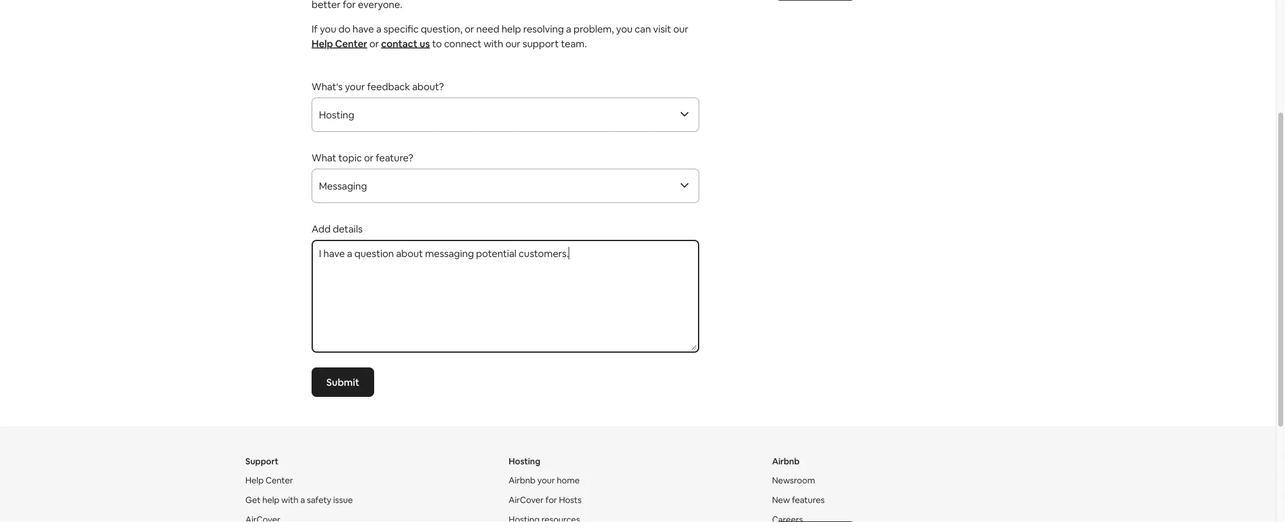 Task type: locate. For each thing, give the bounding box(es) containing it.
resolving
[[523, 22, 564, 35]]

1 horizontal spatial our
[[674, 22, 689, 35]]

your up aircover for hosts
[[538, 475, 555, 486]]

question,
[[421, 22, 463, 35]]

help right the need
[[502, 22, 521, 35]]

problem,
[[574, 22, 614, 35]]

your
[[345, 80, 365, 93], [538, 475, 555, 486]]

0 vertical spatial airbnb
[[772, 456, 800, 467]]

1 vertical spatial help
[[245, 475, 264, 486]]

aircover for hosts
[[509, 495, 582, 506]]

help center link down do
[[312, 37, 367, 50]]

or
[[465, 22, 474, 35], [370, 37, 379, 50], [364, 151, 374, 164]]

1 vertical spatial help center link
[[245, 475, 293, 486]]

our right visit
[[674, 22, 689, 35]]

or right the topic
[[364, 151, 374, 164]]

a right have
[[376, 22, 382, 35]]

for
[[546, 495, 557, 506]]

center inside the if you do have a specific question, or need help resolving a problem, you can visit our help center or contact us to connect with our support team.
[[335, 37, 367, 50]]

new
[[772, 495, 790, 506]]

add
[[312, 222, 331, 235]]

new features
[[772, 495, 825, 506]]

1 vertical spatial or
[[370, 37, 379, 50]]

support
[[245, 456, 279, 467]]

0 horizontal spatial your
[[345, 80, 365, 93]]

team.
[[561, 37, 587, 50]]

our
[[674, 22, 689, 35], [506, 37, 521, 50]]

help inside the if you do have a specific question, or need help resolving a problem, you can visit our help center or contact us to connect with our support team.
[[502, 22, 521, 35]]

1 vertical spatial with
[[281, 495, 299, 506]]

center down do
[[335, 37, 367, 50]]

1 horizontal spatial you
[[616, 22, 633, 35]]

help
[[502, 22, 521, 35], [262, 495, 280, 506]]

do
[[339, 22, 351, 35]]

help center
[[245, 475, 293, 486]]

newsroom link
[[772, 475, 815, 486]]

I have a question about messaging potential customers. text field
[[314, 242, 697, 350]]

help right get
[[262, 495, 280, 506]]

airbnb your home
[[509, 475, 580, 486]]

help up get
[[245, 475, 264, 486]]

0 vertical spatial center
[[335, 37, 367, 50]]

home
[[557, 475, 580, 486]]

airbnb up newsroom
[[772, 456, 800, 467]]

1 horizontal spatial center
[[335, 37, 367, 50]]

0 horizontal spatial airbnb
[[509, 475, 536, 486]]

0 vertical spatial with
[[484, 37, 504, 50]]

airbnb for airbnb
[[772, 456, 800, 467]]

airbnb
[[772, 456, 800, 467], [509, 475, 536, 486]]

if
[[312, 22, 318, 35]]

airbnb down hosting
[[509, 475, 536, 486]]

0 vertical spatial your
[[345, 80, 365, 93]]

aircover for hosts link
[[509, 495, 582, 506]]

our left support on the top left
[[506, 37, 521, 50]]

you right "if"
[[320, 22, 336, 35]]

submit button
[[312, 368, 374, 397]]

2 vertical spatial or
[[364, 151, 374, 164]]

1 horizontal spatial help
[[312, 37, 333, 50]]

or down have
[[370, 37, 379, 50]]

0 vertical spatial help
[[502, 22, 521, 35]]

feedback
[[367, 80, 410, 93]]

you left can
[[616, 22, 633, 35]]

0 vertical spatial or
[[465, 22, 474, 35]]

0 horizontal spatial help
[[245, 475, 264, 486]]

what
[[312, 151, 336, 164]]

or up connect
[[465, 22, 474, 35]]

1 you from the left
[[320, 22, 336, 35]]

you
[[320, 22, 336, 35], [616, 22, 633, 35]]

have
[[353, 22, 374, 35]]

1 horizontal spatial airbnb
[[772, 456, 800, 467]]

with down help center
[[281, 495, 299, 506]]

a left safety
[[300, 495, 305, 506]]

a up team.
[[566, 22, 572, 35]]

0 horizontal spatial our
[[506, 37, 521, 50]]

0 vertical spatial help
[[312, 37, 333, 50]]

what topic or feature?
[[312, 151, 414, 164]]

hosting
[[509, 456, 541, 467]]

1 vertical spatial your
[[538, 475, 555, 486]]

contact
[[381, 37, 418, 50]]

1 horizontal spatial help
[[502, 22, 521, 35]]

get help with a safety issue
[[245, 495, 353, 506]]

with down the need
[[484, 37, 504, 50]]

1 horizontal spatial help center link
[[312, 37, 367, 50]]

connect
[[444, 37, 482, 50]]

help center link down support
[[245, 475, 293, 486]]

a
[[376, 22, 382, 35], [566, 22, 572, 35], [300, 495, 305, 506]]

1 vertical spatial help
[[262, 495, 280, 506]]

1 horizontal spatial a
[[376, 22, 382, 35]]

1 vertical spatial center
[[266, 475, 293, 486]]

2 you from the left
[[616, 22, 633, 35]]

details
[[333, 222, 363, 235]]

1 vertical spatial airbnb
[[509, 475, 536, 486]]

your right what's
[[345, 80, 365, 93]]

help center link
[[312, 37, 367, 50], [245, 475, 293, 486]]

help down "if"
[[312, 37, 333, 50]]

newsroom
[[772, 475, 815, 486]]

center
[[335, 37, 367, 50], [266, 475, 293, 486]]

0 horizontal spatial with
[[281, 495, 299, 506]]

1 horizontal spatial with
[[484, 37, 504, 50]]

can
[[635, 22, 651, 35]]

1 horizontal spatial your
[[538, 475, 555, 486]]

visit
[[653, 22, 671, 35]]

center down support
[[266, 475, 293, 486]]

with
[[484, 37, 504, 50], [281, 495, 299, 506]]

help
[[312, 37, 333, 50], [245, 475, 264, 486]]

add details
[[312, 222, 363, 235]]

0 horizontal spatial center
[[266, 475, 293, 486]]

0 horizontal spatial you
[[320, 22, 336, 35]]

hosts
[[559, 495, 582, 506]]



Task type: describe. For each thing, give the bounding box(es) containing it.
0 vertical spatial help center link
[[312, 37, 367, 50]]

2 horizontal spatial a
[[566, 22, 572, 35]]

help inside the if you do have a specific question, or need help resolving a problem, you can visit our help center or contact us to connect with our support team.
[[312, 37, 333, 50]]

new features link
[[772, 495, 825, 506]]

specific
[[384, 22, 419, 35]]

features
[[792, 495, 825, 506]]

us
[[420, 37, 430, 50]]

what's
[[312, 80, 343, 93]]

get
[[245, 495, 261, 506]]

your for what's
[[345, 80, 365, 93]]

airbnb your home link
[[509, 475, 580, 486]]

airbnb for airbnb your home
[[509, 475, 536, 486]]

0 horizontal spatial help
[[262, 495, 280, 506]]

submit
[[326, 376, 359, 388]]

get help with a safety issue link
[[245, 495, 353, 506]]

support
[[523, 37, 559, 50]]

aircover
[[509, 495, 544, 506]]

about?
[[412, 80, 444, 93]]

to
[[432, 37, 442, 50]]

topic
[[339, 151, 362, 164]]

your for airbnb
[[538, 475, 555, 486]]

feature?
[[376, 151, 414, 164]]

what's your feedback about?
[[312, 80, 444, 93]]

0 horizontal spatial help center link
[[245, 475, 293, 486]]

if you do have a specific question, or need help resolving a problem, you can visit our help center or contact us to connect with our support team.
[[312, 22, 689, 50]]

0 horizontal spatial a
[[300, 495, 305, 506]]

safety
[[307, 495, 332, 506]]

0 vertical spatial our
[[674, 22, 689, 35]]

contact us link
[[381, 37, 430, 50]]

1 vertical spatial our
[[506, 37, 521, 50]]

need
[[477, 22, 500, 35]]

issue
[[333, 495, 353, 506]]

with inside the if you do have a specific question, or need help resolving a problem, you can visit our help center or contact us to connect with our support team.
[[484, 37, 504, 50]]



Task type: vqa. For each thing, say whether or not it's contained in the screenshot.
feedback
yes



